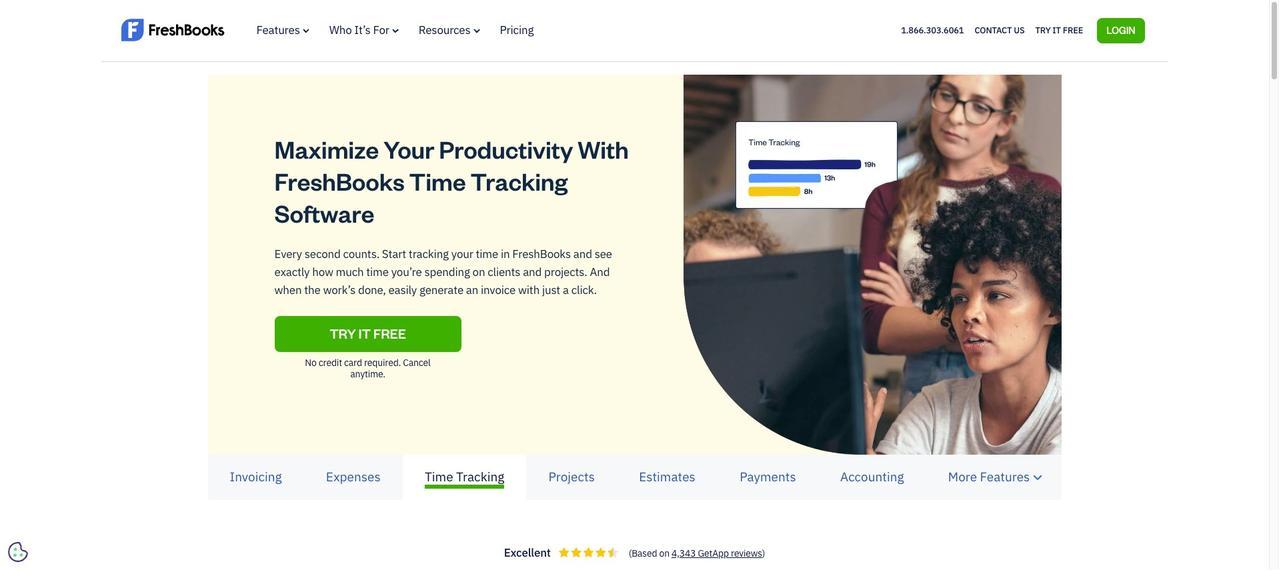 Task type: describe. For each thing, give the bounding box(es) containing it.
try
[[1036, 25, 1051, 36]]

1.866.303.6061 link
[[902, 25, 965, 36]]

projects link
[[527, 457, 617, 498]]

productivity
[[439, 133, 573, 164]]

getapp
[[698, 548, 729, 560]]

in
[[501, 247, 510, 261]]

with
[[518, 283, 540, 298]]

try it free
[[330, 325, 406, 342]]

work's
[[323, 283, 356, 298]]

time tracking link
[[403, 457, 527, 498]]

estimates
[[639, 469, 696, 485]]

counts.
[[343, 247, 380, 261]]

contact us
[[975, 25, 1025, 36]]

every
[[275, 247, 302, 261]]

your
[[452, 247, 474, 261]]

no credit card required. cancel anytime.
[[305, 357, 431, 380]]

maximize
[[275, 133, 379, 164]]

more
[[949, 469, 978, 485]]

the
[[304, 283, 321, 298]]

freshbooks inside maximize your productivity with freshbooks time tracking software
[[275, 165, 405, 197]]

freshbooks inside the every second counts. start tracking your time in freshbooks and see exactly how much time you're spending on clients and projects. and when the work's done, easily generate an invoice with just a click.
[[513, 247, 571, 261]]

expenses
[[326, 469, 381, 485]]

click.
[[572, 283, 597, 298]]

easily
[[389, 283, 417, 298]]

who it's for link
[[329, 23, 399, 37]]

more features link
[[927, 457, 1062, 498]]

time inside maximize your productivity with freshbooks time tracking software
[[409, 165, 466, 197]]

(based on 4,343 getapp reviews )
[[629, 548, 766, 560]]

pricing
[[500, 23, 534, 37]]

accounting
[[841, 469, 904, 485]]

and
[[590, 265, 610, 279]]

payments link
[[718, 457, 819, 498]]

exactly
[[275, 265, 310, 279]]

every second counts. start tracking your time in freshbooks and see exactly how much time you're spending on clients and projects. and when the work's done, easily generate an invoice with just a click.
[[275, 247, 613, 298]]

start
[[382, 247, 406, 261]]

it's
[[355, 23, 371, 37]]

tracking inside maximize your productivity with freshbooks time tracking software
[[471, 165, 568, 197]]

resources
[[419, 23, 471, 37]]

accounting link
[[819, 457, 927, 498]]

you're
[[391, 265, 422, 279]]

required.
[[364, 357, 401, 369]]

just
[[542, 283, 561, 298]]

1 horizontal spatial and
[[574, 247, 592, 261]]

it
[[1053, 25, 1062, 36]]

(based
[[629, 548, 658, 560]]

contact us link
[[975, 22, 1025, 39]]

time tracking
[[425, 469, 505, 485]]

try it free
[[1036, 25, 1084, 36]]

no
[[305, 357, 317, 369]]

features link
[[257, 23, 309, 37]]

0 horizontal spatial time
[[367, 265, 389, 279]]

much
[[336, 265, 364, 279]]

credit
[[319, 357, 342, 369]]

reviews
[[731, 548, 763, 560]]

who it's for
[[329, 23, 390, 37]]

1 horizontal spatial time
[[476, 247, 499, 261]]

payments
[[740, 469, 797, 485]]

software
[[275, 197, 374, 229]]



Task type: locate. For each thing, give the bounding box(es) containing it.
maximize your productivity with freshbooks time tracking software
[[275, 133, 629, 229]]

resources link
[[419, 23, 480, 37]]

more features
[[949, 469, 1030, 485]]

0 vertical spatial and
[[574, 247, 592, 261]]

features
[[257, 23, 300, 37], [981, 469, 1030, 485]]

invoice
[[481, 283, 516, 298]]

0 horizontal spatial freshbooks
[[275, 165, 405, 197]]

us
[[1014, 25, 1025, 36]]

0 horizontal spatial on
[[473, 265, 485, 279]]

excellent
[[504, 546, 551, 560]]

1 vertical spatial on
[[660, 548, 670, 560]]

)
[[763, 548, 766, 560]]

0 vertical spatial tracking
[[471, 165, 568, 197]]

it
[[359, 325, 371, 342]]

0 vertical spatial features
[[257, 23, 300, 37]]

card
[[344, 357, 362, 369]]

1 vertical spatial freshbooks
[[513, 247, 571, 261]]

on left 4,343
[[660, 548, 670, 560]]

when
[[275, 283, 302, 298]]

time up done,
[[367, 265, 389, 279]]

login
[[1107, 24, 1136, 36]]

free
[[374, 325, 406, 342]]

done,
[[358, 283, 386, 298]]

projects
[[549, 469, 595, 485]]

tracking
[[471, 165, 568, 197], [456, 469, 505, 485]]

on up an
[[473, 265, 485, 279]]

0 vertical spatial time
[[476, 247, 499, 261]]

freshbooks up projects.
[[513, 247, 571, 261]]

1.866.303.6061
[[902, 25, 965, 36]]

features right more
[[981, 469, 1030, 485]]

4,343 getapp reviews link
[[672, 548, 763, 560]]

1 vertical spatial features
[[981, 469, 1030, 485]]

for
[[373, 23, 390, 37]]

pricing link
[[500, 23, 534, 37]]

see
[[595, 247, 613, 261]]

0 vertical spatial on
[[473, 265, 485, 279]]

estimates link
[[617, 457, 718, 498]]

try it free link
[[1036, 22, 1084, 39]]

your
[[384, 133, 435, 164]]

features left who
[[257, 23, 300, 37]]

anytime.
[[350, 368, 386, 380]]

login link
[[1098, 18, 1145, 43]]

generate
[[420, 283, 464, 298]]

expenses link
[[304, 457, 403, 498]]

cookie consent banner dialog
[[10, 406, 210, 561]]

0 vertical spatial time
[[409, 165, 466, 197]]

tracking inside 'link'
[[456, 469, 505, 485]]

and up with
[[523, 265, 542, 279]]

clients
[[488, 265, 521, 279]]

a
[[563, 283, 569, 298]]

time inside time tracking 'link'
[[425, 469, 453, 485]]

spending
[[425, 265, 470, 279]]

on inside the every second counts. start tracking your time in freshbooks and see exactly how much time you're spending on clients and projects. and when the work's done, easily generate an invoice with just a click.
[[473, 265, 485, 279]]

on
[[473, 265, 485, 279], [660, 548, 670, 560]]

freshbooks down maximize at top left
[[275, 165, 405, 197]]

cookie preferences image
[[8, 542, 28, 563]]

projects.
[[545, 265, 588, 279]]

try
[[330, 325, 356, 342]]

and
[[574, 247, 592, 261], [523, 265, 542, 279]]

invoicing link
[[208, 457, 304, 498]]

1 vertical spatial time
[[367, 265, 389, 279]]

time
[[476, 247, 499, 261], [367, 265, 389, 279]]

contact
[[975, 25, 1013, 36]]

4.5 stars image
[[559, 548, 618, 558]]

cancel
[[403, 357, 431, 369]]

0 horizontal spatial and
[[523, 265, 542, 279]]

time
[[409, 165, 466, 197], [425, 469, 453, 485]]

1 vertical spatial and
[[523, 265, 542, 279]]

tracking
[[409, 247, 449, 261]]

1 horizontal spatial features
[[981, 469, 1030, 485]]

an
[[466, 283, 479, 298]]

try it free link
[[275, 316, 461, 352]]

0 horizontal spatial features
[[257, 23, 300, 37]]

with
[[578, 133, 629, 164]]

time left in
[[476, 247, 499, 261]]

who
[[329, 23, 352, 37]]

4,343
[[672, 548, 696, 560]]

1 horizontal spatial freshbooks
[[513, 247, 571, 261]]

1 horizontal spatial on
[[660, 548, 670, 560]]

1 vertical spatial tracking
[[456, 469, 505, 485]]

second
[[305, 247, 341, 261]]

1 vertical spatial time
[[425, 469, 453, 485]]

and left see
[[574, 247, 592, 261]]

free
[[1063, 25, 1084, 36]]

freshbooks logo image
[[121, 17, 225, 43]]

invoicing
[[230, 469, 282, 485]]

freshbooks
[[275, 165, 405, 197], [513, 247, 571, 261]]

how
[[312, 265, 333, 279]]

0 vertical spatial freshbooks
[[275, 165, 405, 197]]



Task type: vqa. For each thing, say whether or not it's contained in the screenshot.
3T1
no



